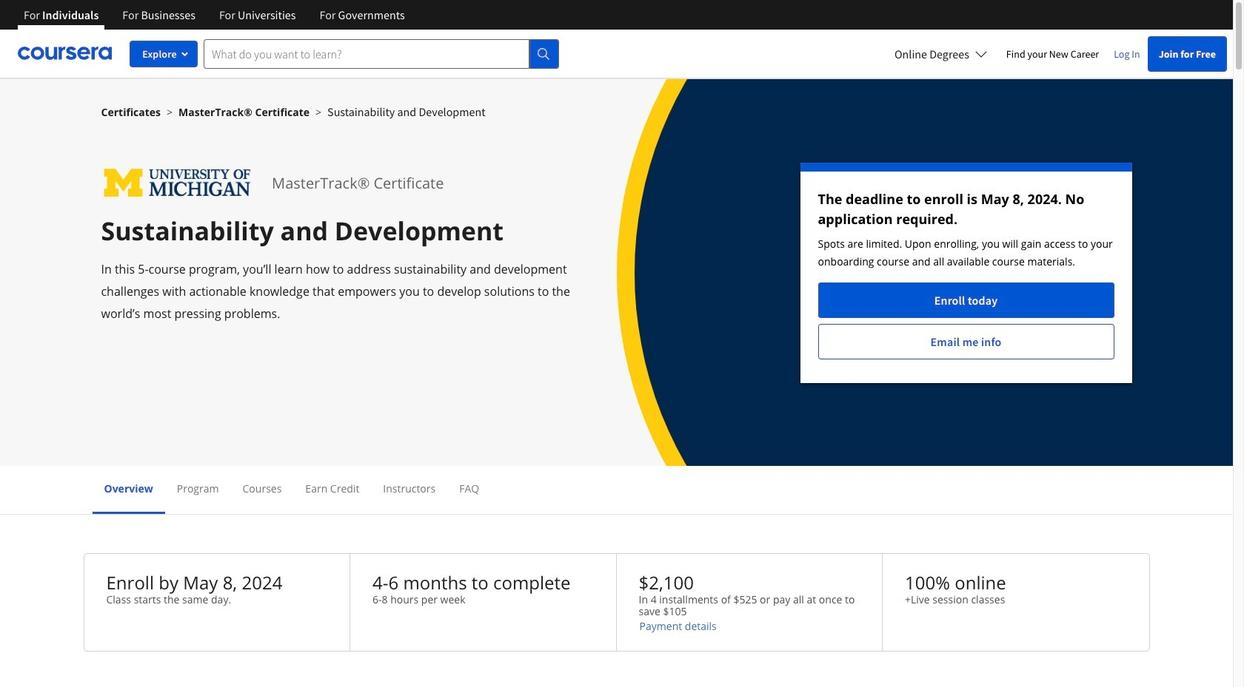 Task type: describe. For each thing, give the bounding box(es) containing it.
coursera image
[[18, 42, 112, 65]]



Task type: vqa. For each thing, say whether or not it's contained in the screenshot.
left a
no



Task type: locate. For each thing, give the bounding box(es) containing it.
None search field
[[204, 39, 559, 69]]

certificate menu element
[[92, 467, 1141, 515]]

university of michigan image
[[101, 163, 254, 204]]

status
[[800, 163, 1132, 384]]

What do you want to learn? text field
[[204, 39, 530, 69]]

banner navigation
[[12, 0, 417, 41]]



